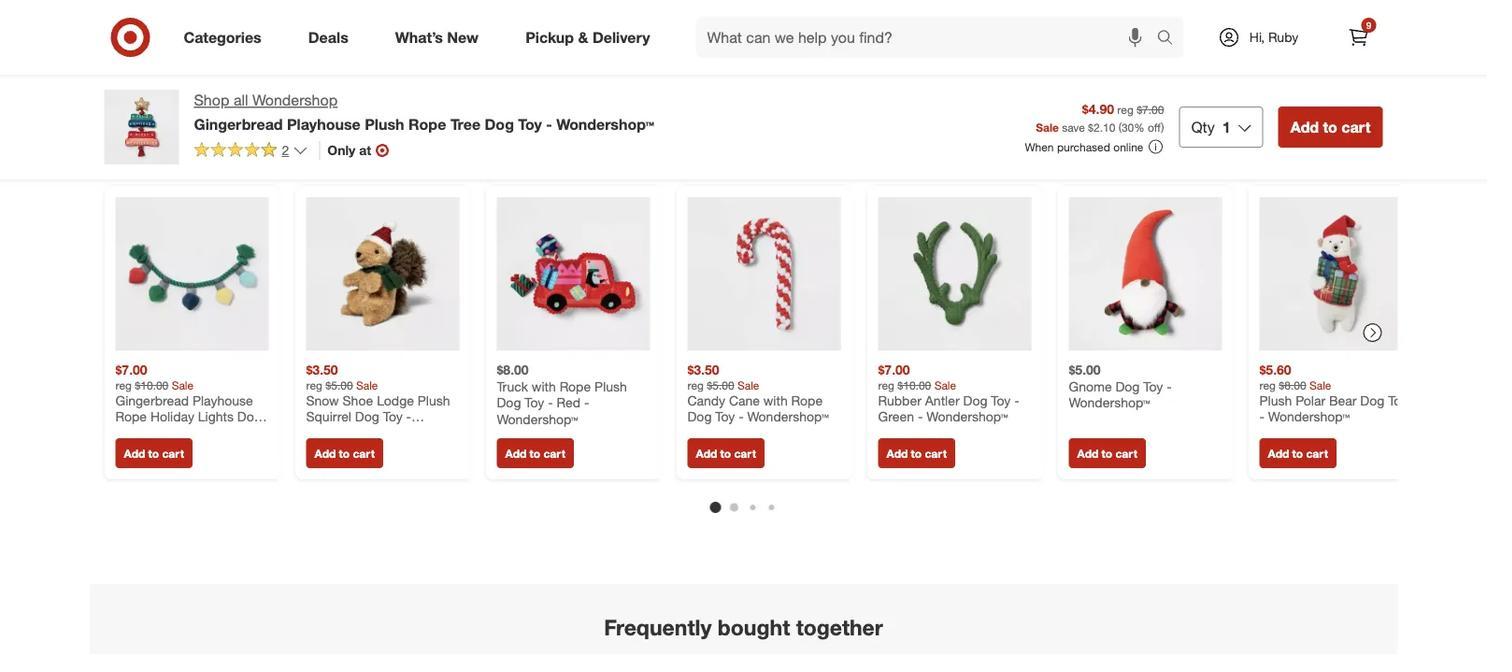 Task type: describe. For each thing, give the bounding box(es) containing it.
frequently
[[604, 614, 712, 640]]

sale for $
[[1036, 120, 1059, 134]]

lodge
[[377, 392, 414, 408]]

toy inside $7.00 reg $10.00 sale gingerbread playhouse rope holiday lights dog toy - wondershop™
[[115, 425, 135, 441]]

cart for $7.00 reg $10.00 sale rubber antler dog toy - green - wondershop™
[[925, 446, 947, 460]]

off
[[1148, 120, 1162, 134]]

sale for cane
[[738, 378, 760, 392]]

30
[[1122, 120, 1135, 134]]

- left red
[[548, 394, 553, 411]]

add to cart for $5.00 gnome dog toy - wondershop™
[[1078, 446, 1138, 460]]

- inside $3.50 reg $5.00 sale snow shoe lodge plush squirrel dog toy - wondershop™
[[406, 408, 411, 425]]

add for $8.00 truck with rope plush dog toy - red - wondershop™
[[505, 446, 527, 460]]

$7.00 inside $4.90 reg $7.00 sale save $ 2.10 ( 30 % off )
[[1137, 102, 1165, 116]]

- inside $5.00 gnome dog toy - wondershop™
[[1167, 378, 1172, 394]]

sale for shoe
[[356, 378, 378, 392]]

sponsored
[[1343, 107, 1398, 121]]

add to cart button for $3.50 reg $5.00 sale snow shoe lodge plush squirrel dog toy - wondershop™
[[306, 438, 383, 468]]

tree
[[451, 115, 481, 133]]

$5.00 for snow shoe lodge plush squirrel dog toy - wondershop™
[[326, 378, 353, 392]]

$
[[1089, 120, 1094, 134]]

rope inside the $8.00 truck with rope plush dog toy - red - wondershop™
[[560, 378, 591, 394]]

cart for $8.00 truck with rope plush dog toy - red - wondershop™
[[544, 446, 566, 460]]

wondershop™ inside shop all wondershop gingerbread playhouse plush rope tree dog toy - wondershop™
[[557, 115, 655, 133]]

add to cart for $8.00 truck with rope plush dog toy - red - wondershop™
[[505, 446, 566, 460]]

dog inside $3.50 reg $5.00 sale snow shoe lodge plush squirrel dog toy - wondershop™
[[355, 408, 379, 425]]

add to cart for $7.00 reg $10.00 sale rubber antler dog toy - green - wondershop™
[[887, 446, 947, 460]]

$5.60 reg $8.00 sale plush polar bear dog toy - wondershop™
[[1260, 362, 1408, 425]]

reg for save
[[1118, 102, 1134, 116]]

toy inside $5.00 gnome dog toy - wondershop™
[[1144, 378, 1164, 394]]

add for $5.00 gnome dog toy - wondershop™
[[1078, 446, 1099, 460]]

pickup & delivery
[[526, 28, 650, 46]]

rubber antler dog toy - green - wondershop™ image
[[879, 197, 1032, 350]]

lights
[[198, 408, 234, 425]]

add to cart button for $7.00 reg $10.00 sale rubber antler dog toy - green - wondershop™
[[879, 438, 956, 468]]

$3.50 for candy
[[688, 362, 720, 378]]

all
[[234, 91, 248, 109]]

plush inside $5.60 reg $8.00 sale plush polar bear dog toy - wondershop™
[[1260, 392, 1293, 408]]

hi, ruby
[[1250, 29, 1299, 45]]

with inside $3.50 reg $5.00 sale candy cane with rope dog toy - wondershop™
[[764, 392, 788, 408]]

antler
[[926, 392, 960, 408]]

reg for candy
[[688, 378, 704, 392]]

1
[[1223, 118, 1231, 136]]

reg for rubber
[[879, 378, 895, 392]]

$5.00 gnome dog toy - wondershop™
[[1069, 362, 1172, 411]]

candy
[[688, 392, 726, 408]]

cart for $3.50 reg $5.00 sale candy cane with rope dog toy - wondershop™
[[734, 446, 756, 460]]

$8.00 inside $5.60 reg $8.00 sale plush polar bear dog toy - wondershop™
[[1280, 378, 1307, 392]]

$3.50 reg $5.00 sale candy cane with rope dog toy - wondershop™
[[688, 362, 829, 425]]

add to cart button for $7.00 reg $10.00 sale gingerbread playhouse rope holiday lights dog toy - wondershop™
[[115, 438, 193, 468]]

$7.00 reg $10.00 sale gingerbread playhouse rope holiday lights dog toy - wondershop™
[[115, 362, 262, 441]]

add to cart for $5.60 reg $8.00 sale plush polar bear dog toy - wondershop™
[[1268, 446, 1329, 460]]

add for $7.00 reg $10.00 sale rubber antler dog toy - green - wondershop™
[[887, 446, 908, 460]]

hi,
[[1250, 29, 1265, 45]]

toy inside $7.00 reg $10.00 sale rubber antler dog toy - green - wondershop™
[[992, 392, 1011, 408]]

$7.00 for rubber antler dog toy - green - wondershop™
[[879, 362, 910, 378]]

categories
[[184, 28, 262, 46]]

reg for plush
[[1260, 378, 1276, 392]]

squirrel
[[306, 408, 352, 425]]

add for $5.60 reg $8.00 sale plush polar bear dog toy - wondershop™
[[1268, 446, 1290, 460]]

pickup & delivery link
[[510, 17, 674, 58]]

add left sponsored
[[1291, 118, 1320, 136]]

- right green
[[918, 408, 923, 425]]

to for $5.60 reg $8.00 sale plush polar bear dog toy - wondershop™
[[1293, 446, 1304, 460]]

plush polar bear dog toy - wondershop™ image
[[1260, 197, 1413, 350]]

- inside shop all wondershop gingerbread playhouse plush rope tree dog toy - wondershop™
[[546, 115, 552, 133]]

(
[[1119, 120, 1122, 134]]

to for $8.00 truck with rope plush dog toy - red - wondershop™
[[530, 446, 541, 460]]

$8.00 inside the $8.00 truck with rope plush dog toy - red - wondershop™
[[497, 362, 529, 378]]

$7.00 for gingerbread playhouse rope holiday lights dog toy - wondershop™
[[115, 362, 147, 378]]

only at
[[328, 142, 371, 158]]

$10.00 for gingerbread
[[135, 378, 169, 392]]

2
[[282, 142, 289, 158]]

pickup
[[526, 28, 574, 46]]

add to cart button for $5.60 reg $8.00 sale plush polar bear dog toy - wondershop™
[[1260, 438, 1337, 468]]

sale for playhouse
[[172, 378, 194, 392]]

truck
[[497, 378, 528, 394]]

- inside $3.50 reg $5.00 sale candy cane with rope dog toy - wondershop™
[[739, 408, 744, 425]]

%
[[1135, 120, 1145, 134]]

wondershop™ inside $7.00 reg $10.00 sale gingerbread playhouse rope holiday lights dog toy - wondershop™
[[147, 425, 229, 441]]

rubber
[[879, 392, 922, 408]]

advertisement region
[[89, 0, 1398, 106]]

deals
[[308, 28, 349, 46]]

2.10
[[1094, 120, 1116, 134]]

dog inside $3.50 reg $5.00 sale candy cane with rope dog toy - wondershop™
[[688, 408, 712, 425]]

what's
[[395, 28, 443, 46]]

together
[[796, 614, 883, 640]]

- right red
[[584, 394, 589, 411]]

gnome
[[1069, 378, 1112, 394]]

shop
[[194, 91, 230, 109]]

to for $7.00 reg $10.00 sale rubber antler dog toy - green - wondershop™
[[911, 446, 922, 460]]

playhouse inside $7.00 reg $10.00 sale gingerbread playhouse rope holiday lights dog toy - wondershop™
[[193, 392, 253, 408]]

$8.00 truck with rope plush dog toy - red - wondershop™
[[497, 362, 627, 427]]

cart for $3.50 reg $5.00 sale snow shoe lodge plush squirrel dog toy - wondershop™
[[353, 446, 375, 460]]

sale for polar
[[1310, 378, 1332, 392]]

cart for $5.60 reg $8.00 sale plush polar bear dog toy - wondershop™
[[1307, 446, 1329, 460]]

when purchased online
[[1025, 140, 1144, 154]]



Task type: locate. For each thing, give the bounding box(es) containing it.
plush right red
[[595, 378, 627, 394]]

sale inside $3.50 reg $5.00 sale snow shoe lodge plush squirrel dog toy - wondershop™
[[356, 378, 378, 392]]

sale up when
[[1036, 120, 1059, 134]]

0 vertical spatial gingerbread
[[194, 115, 283, 133]]

add to cart for $3.50 reg $5.00 sale candy cane with rope dog toy - wondershop™
[[696, 446, 756, 460]]

add for $3.50 reg $5.00 sale snow shoe lodge plush squirrel dog toy - wondershop™
[[315, 446, 336, 460]]

$5.00 inside $3.50 reg $5.00 sale snow shoe lodge plush squirrel dog toy - wondershop™
[[326, 378, 353, 392]]

gingerbread inside $7.00 reg $10.00 sale gingerbread playhouse rope holiday lights dog toy - wondershop™
[[115, 392, 189, 408]]

cart for $7.00 reg $10.00 sale gingerbread playhouse rope holiday lights dog toy - wondershop™
[[162, 446, 184, 460]]

to down the $8.00 truck with rope plush dog toy - red - wondershop™
[[530, 446, 541, 460]]

$5.00
[[1069, 362, 1101, 378], [326, 378, 353, 392], [707, 378, 735, 392]]

sale for antler
[[935, 378, 957, 392]]

add to cart for $3.50 reg $5.00 sale snow shoe lodge plush squirrel dog toy - wondershop™
[[315, 446, 375, 460]]

1 horizontal spatial gingerbread
[[194, 115, 283, 133]]

dog right tree
[[485, 115, 514, 133]]

dog right bear
[[1361, 392, 1385, 408]]

2 $3.50 from the left
[[688, 362, 720, 378]]

cane
[[729, 392, 760, 408]]

only
[[328, 142, 356, 158]]

1 horizontal spatial $7.00
[[879, 362, 910, 378]]

toy inside $5.60 reg $8.00 sale plush polar bear dog toy - wondershop™
[[1389, 392, 1408, 408]]

save
[[1062, 120, 1085, 134]]

0 horizontal spatial $5.00
[[326, 378, 353, 392]]

cart down red
[[544, 446, 566, 460]]

sale
[[1036, 120, 1059, 134], [172, 378, 194, 392], [356, 378, 378, 392], [738, 378, 760, 392], [935, 378, 957, 392], [1310, 378, 1332, 392]]

0 horizontal spatial gingerbread
[[115, 392, 189, 408]]

0 vertical spatial playhouse
[[287, 115, 361, 133]]

0 horizontal spatial $10.00
[[135, 378, 169, 392]]

search
[[1149, 30, 1194, 48]]

purchased
[[1058, 140, 1111, 154]]

$10.00 for rubber
[[898, 378, 932, 392]]

dog
[[485, 115, 514, 133], [1116, 378, 1140, 394], [964, 392, 988, 408], [1361, 392, 1385, 408], [497, 394, 521, 411], [237, 408, 262, 425], [355, 408, 379, 425], [688, 408, 712, 425]]

1 horizontal spatial $5.00
[[707, 378, 735, 392]]

deals link
[[292, 17, 372, 58]]

sale inside $5.60 reg $8.00 sale plush polar bear dog toy - wondershop™
[[1310, 378, 1332, 392]]

bought
[[718, 614, 790, 640]]

cart down the shoe
[[353, 446, 375, 460]]

plush right lodge
[[418, 392, 450, 408]]

add to cart button
[[1279, 107, 1384, 148], [115, 438, 193, 468], [306, 438, 383, 468], [497, 438, 574, 468], [688, 438, 765, 468], [879, 438, 956, 468], [1069, 438, 1146, 468], [1260, 438, 1337, 468]]

sale right snow
[[356, 378, 378, 392]]

dog right squirrel
[[355, 408, 379, 425]]

bear
[[1330, 392, 1357, 408]]

to
[[1324, 118, 1338, 136], [148, 446, 159, 460], [339, 446, 350, 460], [530, 446, 541, 460], [721, 446, 731, 460], [911, 446, 922, 460], [1102, 446, 1113, 460], [1293, 446, 1304, 460]]

wondershop™ inside $7.00 reg $10.00 sale rubber antler dog toy - green - wondershop™
[[927, 408, 1008, 425]]

to down squirrel
[[339, 446, 350, 460]]

cart down $5.00 gnome dog toy - wondershop™
[[1116, 446, 1138, 460]]

rope right truck
[[560, 378, 591, 394]]

sale inside $7.00 reg $10.00 sale gingerbread playhouse rope holiday lights dog toy - wondershop™
[[172, 378, 194, 392]]

2 link
[[194, 141, 308, 163]]

dog right the gnome
[[1116, 378, 1140, 394]]

1 horizontal spatial $10.00
[[898, 378, 932, 392]]

plush down $5.60
[[1260, 392, 1293, 408]]

rope left holiday
[[115, 408, 147, 425]]

delivery
[[593, 28, 650, 46]]

$5.60
[[1260, 362, 1292, 378]]

cart for $5.00 gnome dog toy - wondershop™
[[1116, 446, 1138, 460]]

add down the candy
[[696, 446, 717, 460]]

wondershop™ inside $3.50 reg $5.00 sale candy cane with rope dog toy - wondershop™
[[748, 408, 829, 425]]

2 horizontal spatial $7.00
[[1137, 102, 1165, 116]]

$5.00 for candy cane with rope dog toy - wondershop™
[[707, 378, 735, 392]]

rope right cane
[[792, 392, 823, 408]]

gingerbread
[[194, 115, 283, 133], [115, 392, 189, 408]]

toy inside shop all wondershop gingerbread playhouse plush rope tree dog toy - wondershop™
[[518, 115, 542, 133]]

what's new link
[[379, 17, 502, 58]]

$4.90 reg $7.00 sale save $ 2.10 ( 30 % off )
[[1036, 101, 1165, 134]]

- inside $7.00 reg $10.00 sale gingerbread playhouse rope holiday lights dog toy - wondershop™
[[139, 425, 144, 441]]

sale right the candy
[[738, 378, 760, 392]]

add down $7.00 reg $10.00 sale gingerbread playhouse rope holiday lights dog toy - wondershop™ in the bottom of the page
[[124, 446, 145, 460]]

What can we help you find? suggestions appear below search field
[[696, 17, 1162, 58]]

$10.00 up green
[[898, 378, 932, 392]]

$7.00 inside $7.00 reg $10.00 sale rubber antler dog toy - green - wondershop™
[[879, 362, 910, 378]]

0 horizontal spatial $8.00
[[497, 362, 529, 378]]

$4.90
[[1083, 101, 1115, 117]]

$3.50 reg $5.00 sale snow shoe lodge plush squirrel dog toy - wondershop™
[[306, 362, 450, 441]]

- inside $5.60 reg $8.00 sale plush polar bear dog toy - wondershop™
[[1260, 408, 1265, 425]]

reg inside $3.50 reg $5.00 sale candy cane with rope dog toy - wondershop™
[[688, 378, 704, 392]]

0 horizontal spatial with
[[532, 378, 556, 394]]

2 $10.00 from the left
[[898, 378, 932, 392]]

$3.50
[[306, 362, 338, 378], [688, 362, 720, 378]]

add to cart button for $8.00 truck with rope plush dog toy - red - wondershop™
[[497, 438, 574, 468]]

categories link
[[168, 17, 285, 58]]

reg inside $7.00 reg $10.00 sale gingerbread playhouse rope holiday lights dog toy - wondershop™
[[115, 378, 132, 392]]

dog right 'lights'
[[237, 408, 262, 425]]

-
[[546, 115, 552, 133], [1167, 378, 1172, 394], [1015, 392, 1020, 408], [548, 394, 553, 411], [584, 394, 589, 411], [406, 408, 411, 425], [739, 408, 744, 425], [918, 408, 923, 425], [1260, 408, 1265, 425], [139, 425, 144, 441]]

$3.50 for snow
[[306, 362, 338, 378]]

what's new
[[395, 28, 479, 46]]

toy inside $3.50 reg $5.00 sale snow shoe lodge plush squirrel dog toy - wondershop™
[[383, 408, 403, 425]]

reg inside $3.50 reg $5.00 sale snow shoe lodge plush squirrel dog toy - wondershop™
[[306, 378, 323, 392]]

reg inside $7.00 reg $10.00 sale rubber antler dog toy - green - wondershop™
[[879, 378, 895, 392]]

dog inside $5.60 reg $8.00 sale plush polar bear dog toy - wondershop™
[[1361, 392, 1385, 408]]

cart down the antler
[[925, 446, 947, 460]]

toy inside $3.50 reg $5.00 sale candy cane with rope dog toy - wondershop™
[[716, 408, 735, 425]]

dog inside $7.00 reg $10.00 sale rubber antler dog toy - green - wondershop™
[[964, 392, 988, 408]]

to down cane
[[721, 446, 731, 460]]

- left holiday
[[139, 425, 144, 441]]

- right the shoe
[[406, 408, 411, 425]]

wondershop™ inside the $8.00 truck with rope plush dog toy - red - wondershop™
[[497, 411, 578, 427]]

rope inside shop all wondershop gingerbread playhouse plush rope tree dog toy - wondershop™
[[409, 115, 446, 133]]

truck with rope plush dog toy - red - wondershop™ image
[[497, 197, 650, 350]]

plush inside shop all wondershop gingerbread playhouse plush rope tree dog toy - wondershop™
[[365, 115, 404, 133]]

green
[[879, 408, 915, 425]]

search button
[[1149, 17, 1194, 62]]

add down squirrel
[[315, 446, 336, 460]]

sale inside $4.90 reg $7.00 sale save $ 2.10 ( 30 % off )
[[1036, 120, 1059, 134]]

add down the gnome
[[1078, 446, 1099, 460]]

cart
[[1342, 118, 1371, 136], [162, 446, 184, 460], [353, 446, 375, 460], [544, 446, 566, 460], [734, 446, 756, 460], [925, 446, 947, 460], [1116, 446, 1138, 460], [1307, 446, 1329, 460]]

reg
[[1118, 102, 1134, 116], [115, 378, 132, 392], [306, 378, 323, 392], [688, 378, 704, 392], [879, 378, 895, 392], [1260, 378, 1276, 392]]

plush inside $3.50 reg $5.00 sale snow shoe lodge plush squirrel dog toy - wondershop™
[[418, 392, 450, 408]]

sale right rubber
[[935, 378, 957, 392]]

cart down holiday
[[162, 446, 184, 460]]

1 $3.50 from the left
[[306, 362, 338, 378]]

add to cart
[[1291, 118, 1371, 136], [124, 446, 184, 460], [315, 446, 375, 460], [505, 446, 566, 460], [696, 446, 756, 460], [887, 446, 947, 460], [1078, 446, 1138, 460], [1268, 446, 1329, 460]]

wondershop™ inside $5.60 reg $8.00 sale plush polar bear dog toy - wondershop™
[[1269, 408, 1350, 425]]

0 horizontal spatial playhouse
[[193, 392, 253, 408]]

$7.00 inside $7.00 reg $10.00 sale gingerbread playhouse rope holiday lights dog toy - wondershop™
[[115, 362, 147, 378]]

dog right the antler
[[964, 392, 988, 408]]

$3.50 up snow
[[306, 362, 338, 378]]

add down green
[[887, 446, 908, 460]]

1 horizontal spatial with
[[764, 392, 788, 408]]

add to cart button for $5.00 gnome dog toy - wondershop™
[[1069, 438, 1146, 468]]

gingerbread left 'lights'
[[115, 392, 189, 408]]

rope
[[409, 115, 446, 133], [560, 378, 591, 394], [792, 392, 823, 408], [115, 408, 147, 425]]

with left red
[[532, 378, 556, 394]]

playhouse inside shop all wondershop gingerbread playhouse plush rope tree dog toy - wondershop™
[[287, 115, 361, 133]]

snow
[[306, 392, 339, 408]]

cart down the polar
[[1307, 446, 1329, 460]]

1 horizontal spatial $3.50
[[688, 362, 720, 378]]

)
[[1162, 120, 1165, 134]]

&
[[578, 28, 589, 46]]

add
[[1291, 118, 1320, 136], [124, 446, 145, 460], [315, 446, 336, 460], [505, 446, 527, 460], [696, 446, 717, 460], [887, 446, 908, 460], [1078, 446, 1099, 460], [1268, 446, 1290, 460]]

wondershop™ inside $5.00 gnome dog toy - wondershop™
[[1069, 394, 1151, 411]]

cart down 9 link
[[1342, 118, 1371, 136]]

$5.00 inside $5.00 gnome dog toy - wondershop™
[[1069, 362, 1101, 378]]

2 horizontal spatial $5.00
[[1069, 362, 1101, 378]]

dog inside the $8.00 truck with rope plush dog toy - red - wondershop™
[[497, 394, 521, 411]]

$10.00 up holiday
[[135, 378, 169, 392]]

$3.50 inside $3.50 reg $5.00 sale candy cane with rope dog toy - wondershop™
[[688, 362, 720, 378]]

with
[[532, 378, 556, 394], [764, 392, 788, 408]]

snow shoe lodge plush squirrel dog toy - wondershop™ image
[[306, 197, 460, 350]]

add down truck
[[505, 446, 527, 460]]

$10.00
[[135, 378, 169, 392], [898, 378, 932, 392]]

sale inside $3.50 reg $5.00 sale candy cane with rope dog toy - wondershop™
[[738, 378, 760, 392]]

9
[[1367, 19, 1372, 31]]

with right cane
[[764, 392, 788, 408]]

- down $5.60
[[1260, 408, 1265, 425]]

shoe
[[343, 392, 373, 408]]

sale right $5.60
[[1310, 378, 1332, 392]]

plush inside the $8.00 truck with rope plush dog toy - red - wondershop™
[[595, 378, 627, 394]]

ruby
[[1269, 29, 1299, 45]]

add for $3.50 reg $5.00 sale candy cane with rope dog toy - wondershop™
[[696, 446, 717, 460]]

1 $10.00 from the left
[[135, 378, 169, 392]]

rope inside $7.00 reg $10.00 sale gingerbread playhouse rope holiday lights dog toy - wondershop™
[[115, 408, 147, 425]]

add for $7.00 reg $10.00 sale gingerbread playhouse rope holiday lights dog toy - wondershop™
[[124, 446, 145, 460]]

$5.00 inside $3.50 reg $5.00 sale candy cane with rope dog toy - wondershop™
[[707, 378, 735, 392]]

at
[[359, 142, 371, 158]]

playhouse
[[287, 115, 361, 133], [193, 392, 253, 408]]

gingerbread inside shop all wondershop gingerbread playhouse plush rope tree dog toy - wondershop™
[[194, 115, 283, 133]]

1 horizontal spatial $8.00
[[1280, 378, 1307, 392]]

new
[[447, 28, 479, 46]]

qty 1
[[1192, 118, 1231, 136]]

rope left tree
[[409, 115, 446, 133]]

$7.00
[[1137, 102, 1165, 116], [115, 362, 147, 378], [879, 362, 910, 378]]

frequently bought together
[[604, 614, 883, 640]]

- right the antler
[[1015, 392, 1020, 408]]

add to cart button for $3.50 reg $5.00 sale candy cane with rope dog toy - wondershop™
[[688, 438, 765, 468]]

dog inside $7.00 reg $10.00 sale gingerbread playhouse rope holiday lights dog toy - wondershop™
[[237, 408, 262, 425]]

to for $7.00 reg $10.00 sale gingerbread playhouse rope holiday lights dog toy - wondershop™
[[148, 446, 159, 460]]

toy inside the $8.00 truck with rope plush dog toy - red - wondershop™
[[525, 394, 545, 411]]

to down green
[[911, 446, 922, 460]]

$10.00 inside $7.00 reg $10.00 sale rubber antler dog toy - green - wondershop™
[[898, 378, 932, 392]]

sale up holiday
[[172, 378, 194, 392]]

to for $3.50 reg $5.00 sale snow shoe lodge plush squirrel dog toy - wondershop™
[[339, 446, 350, 460]]

1 vertical spatial gingerbread
[[115, 392, 189, 408]]

0 horizontal spatial $7.00
[[115, 362, 147, 378]]

with inside the $8.00 truck with rope plush dog toy - red - wondershop™
[[532, 378, 556, 394]]

gnome dog toy - wondershop™ image
[[1069, 197, 1223, 350]]

add down $5.60 reg $8.00 sale plush polar bear dog toy - wondershop™ on the right bottom of the page
[[1268, 446, 1290, 460]]

- right the candy
[[739, 408, 744, 425]]

plush up the "at"
[[365, 115, 404, 133]]

toy
[[518, 115, 542, 133], [1144, 378, 1164, 394], [992, 392, 1011, 408], [1389, 392, 1408, 408], [525, 394, 545, 411], [383, 408, 403, 425], [716, 408, 735, 425], [115, 425, 135, 441]]

polar
[[1296, 392, 1326, 408]]

candy cane with rope dog toy - wondershop™ image
[[688, 197, 841, 350]]

- right the gnome
[[1167, 378, 1172, 394]]

online
[[1114, 140, 1144, 154]]

add to cart for $7.00 reg $10.00 sale gingerbread playhouse rope holiday lights dog toy - wondershop™
[[124, 446, 184, 460]]

1 vertical spatial playhouse
[[193, 392, 253, 408]]

9 link
[[1339, 17, 1380, 58]]

reg for gingerbread
[[115, 378, 132, 392]]

when
[[1025, 140, 1054, 154]]

$7.00 reg $10.00 sale rubber antler dog toy - green - wondershop™
[[879, 362, 1020, 425]]

holiday
[[150, 408, 194, 425]]

0 horizontal spatial $3.50
[[306, 362, 338, 378]]

to down holiday
[[148, 446, 159, 460]]

dog inside $5.00 gnome dog toy - wondershop™
[[1116, 378, 1140, 394]]

shop all wondershop gingerbread playhouse plush rope tree dog toy - wondershop™
[[194, 91, 655, 133]]

1 horizontal spatial playhouse
[[287, 115, 361, 133]]

cart down cane
[[734, 446, 756, 460]]

reg inside $4.90 reg $7.00 sale save $ 2.10 ( 30 % off )
[[1118, 102, 1134, 116]]

image of gingerbread playhouse plush rope tree dog toy - wondershop™ image
[[104, 90, 179, 165]]

- right tree
[[546, 115, 552, 133]]

reg for snow
[[306, 378, 323, 392]]

to for $5.00 gnome dog toy - wondershop™
[[1102, 446, 1113, 460]]

qty
[[1192, 118, 1215, 136]]

red
[[557, 394, 581, 411]]

gingerbread playhouse rope holiday lights dog toy - wondershop™ image
[[115, 197, 269, 350]]

wondershop
[[252, 91, 338, 109]]

$3.50 inside $3.50 reg $5.00 sale snow shoe lodge plush squirrel dog toy - wondershop™
[[306, 362, 338, 378]]

to down the polar
[[1293, 446, 1304, 460]]

plush
[[365, 115, 404, 133], [595, 378, 627, 394], [418, 392, 450, 408], [1260, 392, 1293, 408]]

$10.00 inside $7.00 reg $10.00 sale gingerbread playhouse rope holiday lights dog toy - wondershop™
[[135, 378, 169, 392]]

gingerbread down all
[[194, 115, 283, 133]]

to down $5.00 gnome dog toy - wondershop™
[[1102, 446, 1113, 460]]

rope inside $3.50 reg $5.00 sale candy cane with rope dog toy - wondershop™
[[792, 392, 823, 408]]

wondershop™
[[557, 115, 655, 133], [1069, 394, 1151, 411], [748, 408, 829, 425], [927, 408, 1008, 425], [1269, 408, 1350, 425], [497, 411, 578, 427], [147, 425, 229, 441], [306, 425, 388, 441]]

sale inside $7.00 reg $10.00 sale rubber antler dog toy - green - wondershop™
[[935, 378, 957, 392]]

dog inside shop all wondershop gingerbread playhouse plush rope tree dog toy - wondershop™
[[485, 115, 514, 133]]

dog left red
[[497, 394, 521, 411]]

to for $3.50 reg $5.00 sale candy cane with rope dog toy - wondershop™
[[721, 446, 731, 460]]

dog left cane
[[688, 408, 712, 425]]

to left sponsored
[[1324, 118, 1338, 136]]

$3.50 up the candy
[[688, 362, 720, 378]]

reg inside $5.60 reg $8.00 sale plush polar bear dog toy - wondershop™
[[1260, 378, 1276, 392]]

wondershop™ inside $3.50 reg $5.00 sale snow shoe lodge plush squirrel dog toy - wondershop™
[[306, 425, 388, 441]]

$8.00
[[497, 362, 529, 378], [1280, 378, 1307, 392]]



Task type: vqa. For each thing, say whether or not it's contained in the screenshot.
Snow
yes



